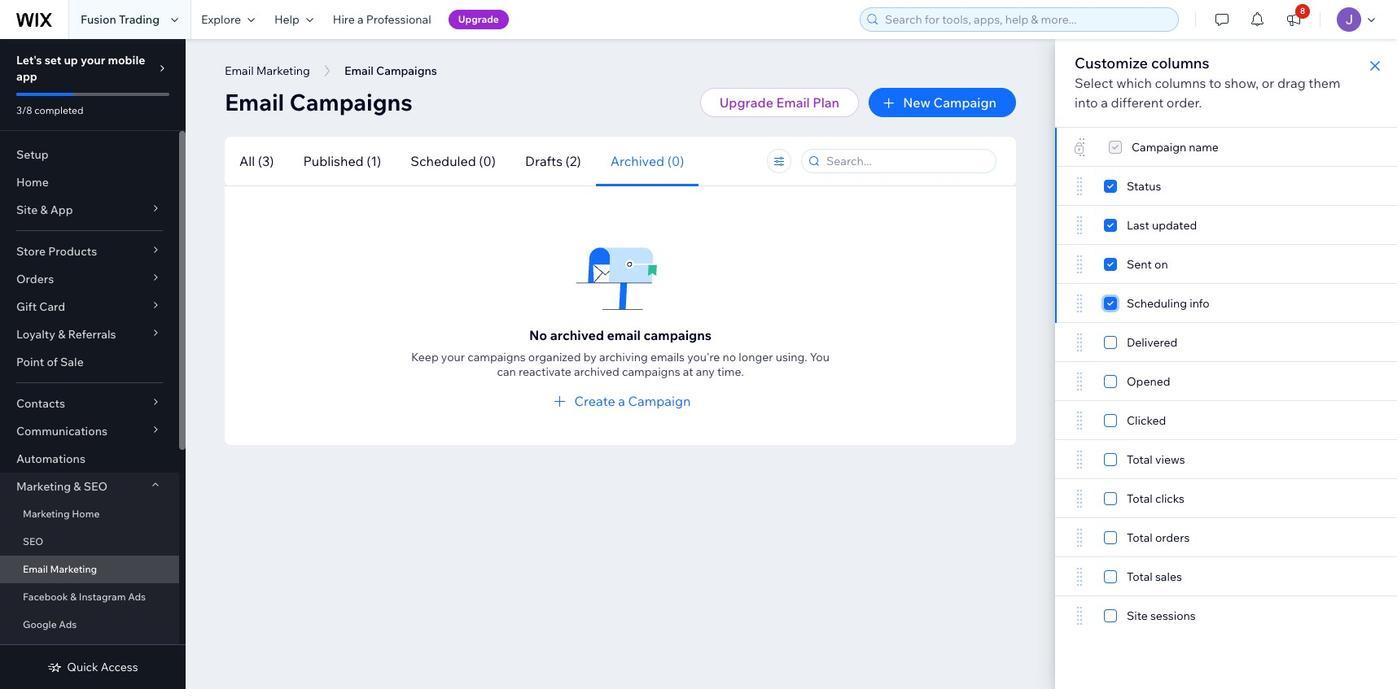 Task type: vqa. For each thing, say whether or not it's contained in the screenshot.
right 'a'
yes



Task type: locate. For each thing, give the bounding box(es) containing it.
them
[[1309, 75, 1341, 91]]

1 (0) from the left
[[479, 153, 496, 169]]

facebook
[[23, 591, 68, 604]]

help
[[274, 12, 300, 27]]

email inside 'button'
[[225, 64, 254, 78]]

up
[[64, 53, 78, 68]]

opened button
[[1056, 362, 1398, 402]]

1 vertical spatial a
[[1101, 94, 1109, 111]]

quick access
[[67, 661, 138, 675]]

1 vertical spatial email marketing
[[23, 564, 97, 576]]

sent on
[[1127, 257, 1169, 272]]

tab list
[[225, 136, 745, 186]]

email left plan
[[777, 94, 810, 111]]

total
[[1127, 453, 1153, 468], [1127, 492, 1153, 507], [1127, 531, 1153, 546], [1127, 570, 1153, 585]]

drag . image left "scheduling info" checkbox
[[1075, 294, 1085, 314]]

& right loyalty
[[58, 327, 65, 342]]

drag . image for total clicks
[[1075, 490, 1085, 509]]

email marketing for email marketing 'button'
[[225, 64, 310, 78]]

referrals
[[68, 327, 116, 342]]

campaign
[[934, 94, 997, 111], [628, 393, 691, 410]]

drag . image inside "site sessions" button
[[1075, 607, 1085, 626]]

drag . image left the sent on 'checkbox'
[[1075, 255, 1085, 274]]

1 vertical spatial home
[[72, 508, 100, 520]]

total clicks button
[[1056, 480, 1398, 519]]

upgrade inside button
[[458, 13, 499, 25]]

1 horizontal spatial a
[[618, 393, 625, 410]]

sidebar element
[[0, 39, 186, 690]]

drag . image inside scheduling info button
[[1075, 294, 1085, 314]]

0 vertical spatial upgrade
[[458, 13, 499, 25]]

upgrade email plan
[[720, 94, 840, 111]]

0 vertical spatial a
[[358, 12, 364, 27]]

0 horizontal spatial your
[[81, 53, 105, 68]]

a inside 'button'
[[618, 393, 625, 410]]

sessions
[[1151, 609, 1196, 624]]

app
[[50, 203, 73, 217]]

(0) right 'scheduled' at the left of page
[[479, 153, 496, 169]]

to
[[1210, 75, 1222, 91]]

Scheduling info checkbox
[[1104, 294, 1210, 314]]

email down email marketing 'button'
[[225, 88, 284, 116]]

tab list containing all (3)
[[225, 136, 745, 186]]

ads
[[128, 591, 146, 604], [59, 619, 77, 631]]

by
[[584, 350, 597, 365]]

a right hire
[[358, 12, 364, 27]]

1 horizontal spatial ads
[[128, 591, 146, 604]]

1 horizontal spatial site
[[1127, 609, 1148, 624]]

a right create
[[618, 393, 625, 410]]

drag . image for site sessions
[[1075, 607, 1085, 626]]

drag . image for opened
[[1075, 372, 1085, 392]]

drag . image inside total views button
[[1075, 450, 1085, 470]]

& left app
[[40, 203, 48, 217]]

create a campaign button
[[550, 392, 691, 411]]

email marketing inside 'button'
[[225, 64, 310, 78]]

drag . image inside last updated button
[[1075, 216, 1085, 235]]

Opened checkbox
[[1104, 372, 1181, 392]]

which
[[1117, 75, 1152, 91]]

scheduling info button
[[1056, 284, 1398, 323]]

drag . image
[[1075, 177, 1085, 196], [1075, 216, 1085, 235], [1075, 255, 1085, 274], [1075, 294, 1085, 314], [1075, 333, 1085, 353], [1075, 372, 1085, 392], [1075, 450, 1085, 470], [1075, 490, 1085, 509], [1075, 529, 1085, 548], [1075, 568, 1085, 587], [1075, 607, 1085, 626]]

1 vertical spatial site
[[1127, 609, 1148, 624]]

let's
[[16, 53, 42, 68]]

ads inside google ads link
[[59, 619, 77, 631]]

& right 'facebook'
[[70, 591, 77, 604]]

0 vertical spatial ads
[[128, 591, 146, 604]]

1 horizontal spatial email marketing
[[225, 64, 310, 78]]

total inside option
[[1127, 531, 1153, 546]]

0 horizontal spatial a
[[358, 12, 364, 27]]

seo up marketing home link
[[84, 480, 108, 494]]

drag . image left delivered checkbox
[[1075, 333, 1085, 353]]

email marketing for the email marketing link
[[23, 564, 97, 576]]

0 vertical spatial email marketing
[[225, 64, 310, 78]]

4 drag . image from the top
[[1075, 294, 1085, 314]]

1 horizontal spatial your
[[441, 350, 465, 365]]

1 drag . image from the top
[[1075, 177, 1085, 196]]

drag . image left total clicks option
[[1075, 490, 1085, 509]]

None checkbox
[[1109, 138, 1219, 157]]

& up marketing home link
[[74, 480, 81, 494]]

archived up create
[[574, 365, 620, 380]]

campaign right new
[[934, 94, 997, 111]]

upgrade for upgrade email plan
[[720, 94, 774, 111]]

seo inside popup button
[[84, 480, 108, 494]]

9 drag . image from the top
[[1075, 529, 1085, 548]]

communications
[[16, 424, 108, 439]]

a inside "link"
[[358, 12, 364, 27]]

instagram
[[79, 591, 126, 604]]

2 drag . image from the top
[[1075, 216, 1085, 235]]

quick
[[67, 661, 98, 675]]

home down setup
[[16, 175, 49, 190]]

0 vertical spatial campaign
[[934, 94, 997, 111]]

archived up by
[[550, 327, 604, 344]]

hire
[[333, 12, 355, 27]]

no
[[529, 327, 547, 344]]

1 horizontal spatial (0)
[[668, 153, 684, 169]]

a
[[358, 12, 364, 27], [1101, 94, 1109, 111], [618, 393, 625, 410]]

email
[[225, 64, 254, 78], [225, 88, 284, 116], [777, 94, 810, 111], [23, 564, 48, 576]]

drag . image inside "total orders" button
[[1075, 529, 1085, 548]]

completed
[[34, 104, 83, 116]]

drag . image for total orders
[[1075, 529, 1085, 548]]

campaign inside new campaign button
[[934, 94, 997, 111]]

marketing down the automations
[[16, 480, 71, 494]]

4 total from the top
[[1127, 570, 1153, 585]]

marketing
[[256, 64, 310, 78], [16, 480, 71, 494], [23, 508, 70, 520], [50, 564, 97, 576]]

on
[[1155, 257, 1169, 272]]

drag . image inside status 'button'
[[1075, 177, 1085, 196]]

your inside let's set up your mobile app
[[81, 53, 105, 68]]

email
[[607, 327, 641, 344]]

site left app
[[16, 203, 38, 217]]

7 drag . image from the top
[[1075, 450, 1085, 470]]

0 vertical spatial seo
[[84, 480, 108, 494]]

archived (0)
[[611, 153, 684, 169]]

11 drag . image from the top
[[1075, 607, 1085, 626]]

(1)
[[367, 153, 381, 169]]

your right up
[[81, 53, 105, 68]]

0 horizontal spatial (0)
[[479, 153, 496, 169]]

upgrade for upgrade
[[458, 13, 499, 25]]

total inside checkbox
[[1127, 453, 1153, 468]]

&
[[40, 203, 48, 217], [58, 327, 65, 342], [74, 480, 81, 494], [70, 591, 77, 604]]

you're
[[688, 350, 720, 365]]

total left orders
[[1127, 531, 1153, 546]]

info
[[1190, 296, 1210, 311]]

time.
[[718, 365, 744, 380]]

your right the keep at the left bottom of the page
[[441, 350, 465, 365]]

email up 'facebook'
[[23, 564, 48, 576]]

Total sales checkbox
[[1104, 568, 1192, 587]]

(0)
[[479, 153, 496, 169], [668, 153, 684, 169]]

no
[[723, 350, 736, 365]]

seo link
[[0, 529, 179, 556]]

total left sales
[[1127, 570, 1153, 585]]

let's set up your mobile app
[[16, 53, 145, 84]]

all
[[239, 153, 255, 169]]

marketing down marketing & seo
[[23, 508, 70, 520]]

a right 'into'
[[1101, 94, 1109, 111]]

professional
[[366, 12, 431, 27]]

0 horizontal spatial upgrade
[[458, 13, 499, 25]]

site for site & app
[[16, 203, 38, 217]]

10 drag . image from the top
[[1075, 568, 1085, 587]]

drag . image for scheduling info
[[1075, 294, 1085, 314]]

2 horizontal spatial a
[[1101, 94, 1109, 111]]

drag . image inside total sales button
[[1075, 568, 1085, 587]]

drag . image inside opened button
[[1075, 372, 1085, 392]]

new campaign
[[903, 94, 997, 111]]

& for marketing
[[74, 480, 81, 494]]

last updated
[[1127, 218, 1197, 233]]

google
[[23, 619, 57, 631]]

5 drag . image from the top
[[1075, 333, 1085, 353]]

ads right google
[[59, 619, 77, 631]]

upgrade
[[458, 13, 499, 25], [720, 94, 774, 111]]

drag . image left status checkbox
[[1075, 177, 1085, 196]]

campaigns up the emails
[[644, 327, 712, 344]]

your inside no archived email campaigns keep your campaigns organized by archiving emails you're no longer using. you can reactivate archived campaigns at any time.
[[441, 350, 465, 365]]

drag . image for total sales
[[1075, 568, 1085, 587]]

loyalty & referrals
[[16, 327, 116, 342]]

or
[[1262, 75, 1275, 91]]

total left views
[[1127, 453, 1153, 468]]

store
[[16, 244, 46, 259]]

drag . image down drag . icon
[[1075, 450, 1085, 470]]

total left clicks
[[1127, 492, 1153, 507]]

1 vertical spatial campaign
[[628, 393, 691, 410]]

3/8 completed
[[16, 104, 83, 116]]

1 horizontal spatial upgrade
[[720, 94, 774, 111]]

email marketing
[[225, 64, 310, 78], [23, 564, 97, 576]]

0 vertical spatial your
[[81, 53, 105, 68]]

clicks
[[1156, 492, 1185, 507]]

0 horizontal spatial campaign
[[628, 393, 691, 410]]

campaign inside create a campaign 'button'
[[628, 393, 691, 410]]

marketing up email campaigns
[[256, 64, 310, 78]]

site left sessions
[[1127, 609, 1148, 624]]

gift card button
[[0, 293, 179, 321]]

create a campaign
[[575, 393, 691, 410]]

0 vertical spatial site
[[16, 203, 38, 217]]

columns
[[1152, 54, 1210, 72], [1155, 75, 1207, 91]]

0 horizontal spatial ads
[[59, 619, 77, 631]]

contacts
[[16, 397, 65, 411]]

email marketing up 'facebook'
[[23, 564, 97, 576]]

clicked
[[1127, 414, 1167, 428]]

store products
[[16, 244, 97, 259]]

upgrade inside button
[[720, 94, 774, 111]]

6 drag . image from the top
[[1075, 372, 1085, 392]]

ads right "instagram"
[[128, 591, 146, 604]]

upgrade right professional
[[458, 13, 499, 25]]

drag . image for total views
[[1075, 450, 1085, 470]]

email down explore
[[225, 64, 254, 78]]

upgrade left plan
[[720, 94, 774, 111]]

any
[[696, 365, 715, 380]]

site & app button
[[0, 196, 179, 224]]

1 vertical spatial seo
[[23, 536, 43, 548]]

(0) right "archived"
[[668, 153, 684, 169]]

0 vertical spatial home
[[16, 175, 49, 190]]

1 horizontal spatial seo
[[84, 480, 108, 494]]

views
[[1156, 453, 1186, 468]]

1 total from the top
[[1127, 453, 1153, 468]]

8 drag . image from the top
[[1075, 490, 1085, 509]]

email marketing inside sidebar element
[[23, 564, 97, 576]]

& for facebook
[[70, 591, 77, 604]]

2 (0) from the left
[[668, 153, 684, 169]]

drag . image left total sales option
[[1075, 568, 1085, 587]]

drag . image left total orders option
[[1075, 529, 1085, 548]]

2 total from the top
[[1127, 492, 1153, 507]]

total for total sales
[[1127, 570, 1153, 585]]

Total views checkbox
[[1104, 450, 1195, 470]]

drag . image inside delivered button
[[1075, 333, 1085, 353]]

customize columns select which columns to show, or drag them into a different order.
[[1075, 54, 1341, 111]]

sale
[[60, 355, 84, 370]]

drag . image
[[1075, 411, 1085, 431]]

0 vertical spatial columns
[[1152, 54, 1210, 72]]

a for campaign
[[618, 393, 625, 410]]

1 vertical spatial upgrade
[[720, 94, 774, 111]]

site inside "option"
[[1127, 609, 1148, 624]]

at
[[683, 365, 694, 380]]

drag . image for last updated
[[1075, 216, 1085, 235]]

home down marketing & seo popup button at bottom left
[[72, 508, 100, 520]]

1 vertical spatial columns
[[1155, 75, 1207, 91]]

Total clicks checkbox
[[1104, 490, 1195, 509]]

1 vertical spatial ads
[[59, 619, 77, 631]]

0 horizontal spatial site
[[16, 203, 38, 217]]

marketing inside 'button'
[[256, 64, 310, 78]]

drag . image left last
[[1075, 216, 1085, 235]]

contacts button
[[0, 390, 179, 418]]

hire a professional link
[[323, 0, 441, 39]]

0 horizontal spatial seo
[[23, 536, 43, 548]]

hire a professional
[[333, 12, 431, 27]]

3 total from the top
[[1127, 531, 1153, 546]]

1 vertical spatial your
[[441, 350, 465, 365]]

campaign down at
[[628, 393, 691, 410]]

drag . image up drag . icon
[[1075, 372, 1085, 392]]

upgrade email plan button
[[700, 88, 859, 117]]

marketing home
[[23, 508, 100, 520]]

3 drag . image from the top
[[1075, 255, 1085, 274]]

& inside popup button
[[58, 327, 65, 342]]

seo
[[84, 480, 108, 494], [23, 536, 43, 548]]

drag . image left site sessions "option"
[[1075, 607, 1085, 626]]

drag . image inside sent on button
[[1075, 255, 1085, 274]]

2 vertical spatial a
[[618, 393, 625, 410]]

campaigns up create a campaign
[[622, 365, 681, 380]]

Delivered checkbox
[[1104, 333, 1188, 353]]

1 horizontal spatial campaign
[[934, 94, 997, 111]]

email marketing down help
[[225, 64, 310, 78]]

seo down marketing home
[[23, 536, 43, 548]]

drag . image inside "total clicks" button
[[1075, 490, 1085, 509]]

quick access button
[[48, 661, 138, 675]]

google ads link
[[0, 612, 179, 639]]

site inside popup button
[[16, 203, 38, 217]]

facebook & instagram ads
[[23, 591, 146, 604]]

automations
[[16, 452, 85, 467]]

0 horizontal spatial email marketing
[[23, 564, 97, 576]]



Task type: describe. For each thing, give the bounding box(es) containing it.
site sessions
[[1127, 609, 1196, 624]]

total for total orders
[[1127, 531, 1153, 546]]

sales
[[1156, 570, 1182, 585]]

trading
[[119, 12, 160, 27]]

new campaign button
[[869, 88, 1016, 117]]

a inside customize columns select which columns to show, or drag them into a different order.
[[1101, 94, 1109, 111]]

drag . image for sent on
[[1075, 255, 1085, 274]]

& for site
[[40, 203, 48, 217]]

store products button
[[0, 238, 179, 266]]

fusion
[[81, 12, 116, 27]]

1 vertical spatial archived
[[574, 365, 620, 380]]

products
[[48, 244, 97, 259]]

(0) for archived (0)
[[668, 153, 684, 169]]

published
[[303, 153, 364, 169]]

total clicks
[[1127, 492, 1185, 507]]

emails
[[651, 350, 685, 365]]

drag
[[1278, 75, 1306, 91]]

loyalty & referrals button
[[0, 321, 179, 349]]

clicked button
[[1056, 402, 1398, 441]]

email inside sidebar element
[[23, 564, 48, 576]]

card
[[39, 300, 65, 314]]

total for total views
[[1127, 453, 1153, 468]]

scheduled (0)
[[411, 153, 496, 169]]

total orders
[[1127, 531, 1190, 546]]

3/8
[[16, 104, 32, 116]]

sent on button
[[1056, 245, 1398, 284]]

you
[[810, 350, 830, 365]]

last updated button
[[1056, 206, 1398, 245]]

total views button
[[1056, 441, 1398, 480]]

0 vertical spatial archived
[[550, 327, 604, 344]]

show,
[[1225, 75, 1259, 91]]

loyalty
[[16, 327, 55, 342]]

marketing inside popup button
[[16, 480, 71, 494]]

upgrade button
[[448, 10, 509, 29]]

scheduled
[[411, 153, 476, 169]]

Sent on checkbox
[[1104, 255, 1169, 274]]

a for professional
[[358, 12, 364, 27]]

communications button
[[0, 418, 179, 446]]

archiving
[[599, 350, 648, 365]]

site for site sessions
[[1127, 609, 1148, 624]]

total sales button
[[1056, 558, 1398, 597]]

automations link
[[0, 446, 179, 473]]

drafts (2) button
[[511, 136, 596, 186]]

campaigns
[[290, 88, 413, 116]]

set
[[45, 53, 61, 68]]

Search... field
[[822, 150, 991, 173]]

Search for tools, apps, help & more... field
[[880, 8, 1174, 31]]

Last updated checkbox
[[1104, 216, 1197, 235]]

8 button
[[1276, 0, 1312, 39]]

delivered button
[[1056, 323, 1398, 362]]

new
[[903, 94, 931, 111]]

marketing home link
[[0, 501, 179, 529]]

8
[[1301, 6, 1306, 16]]

select
[[1075, 75, 1114, 91]]

site sessions button
[[1056, 597, 1398, 636]]

drag . image for delivered
[[1075, 333, 1085, 353]]

gift card
[[16, 300, 65, 314]]

status
[[1127, 179, 1162, 194]]

(0) for scheduled (0)
[[479, 153, 496, 169]]

marketing & seo button
[[0, 473, 179, 501]]

published (1) button
[[289, 136, 396, 186]]

0 horizontal spatial home
[[16, 175, 49, 190]]

status button
[[1056, 167, 1398, 206]]

point of sale
[[16, 355, 84, 370]]

google ads
[[23, 619, 77, 631]]

different
[[1111, 94, 1164, 111]]

create
[[575, 393, 615, 410]]

archived
[[611, 153, 665, 169]]

1 horizontal spatial home
[[72, 508, 100, 520]]

updated
[[1152, 218, 1197, 233]]

help button
[[265, 0, 323, 39]]

mobile
[[108, 53, 145, 68]]

email inside button
[[777, 94, 810, 111]]

campaigns left the "organized"
[[468, 350, 526, 365]]

reactivate
[[519, 365, 572, 380]]

email campaigns
[[225, 88, 413, 116]]

Status checkbox
[[1104, 177, 1162, 196]]

Site sessions checkbox
[[1104, 607, 1206, 626]]

drafts
[[525, 153, 563, 169]]

longer
[[739, 350, 773, 365]]

(2)
[[566, 153, 581, 169]]

of
[[47, 355, 58, 370]]

can
[[497, 365, 516, 380]]

Clicked checkbox
[[1104, 411, 1176, 431]]

sent
[[1127, 257, 1152, 272]]

published (1)
[[303, 153, 381, 169]]

setup link
[[0, 141, 179, 169]]

total views
[[1127, 453, 1186, 468]]

plan
[[813, 94, 840, 111]]

ads inside facebook & instagram ads link
[[128, 591, 146, 604]]

access
[[101, 661, 138, 675]]

marketing up facebook & instagram ads
[[50, 564, 97, 576]]

scheduled (0) button
[[396, 136, 511, 186]]

total for total clicks
[[1127, 492, 1153, 507]]

& for loyalty
[[58, 327, 65, 342]]

drag . image for status
[[1075, 177, 1085, 196]]

point
[[16, 355, 44, 370]]

orders
[[16, 272, 54, 287]]

Total orders checkbox
[[1104, 529, 1200, 548]]



